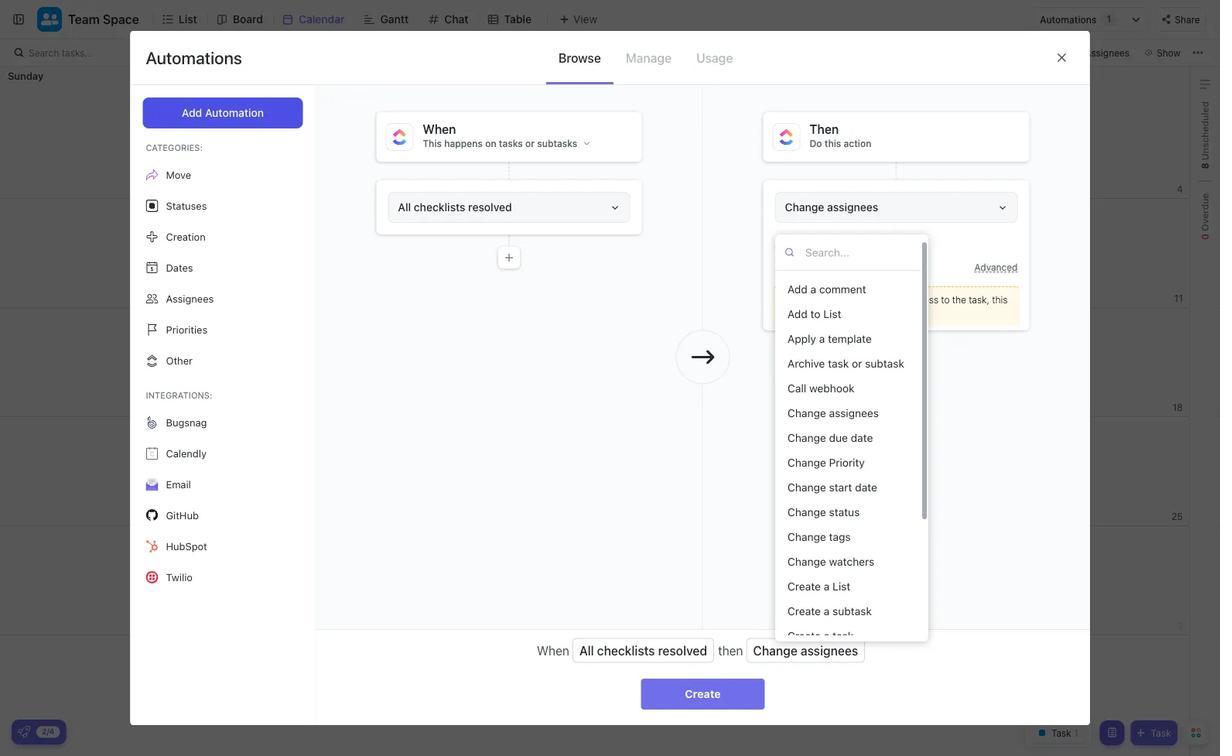 Task type: locate. For each thing, give the bounding box(es) containing it.
change down change status
[[788, 531, 826, 543]]

change inside "button"
[[788, 531, 826, 543]]

1 horizontal spatial to
[[941, 294, 950, 305]]

a for comment
[[811, 283, 817, 296]]

1 vertical spatial this
[[992, 294, 1008, 305]]

to inside button
[[811, 308, 821, 320]]

cell for 19
[[339, 417, 510, 526]]

1 vertical spatial change assignees
[[788, 407, 879, 419]]

change up create a list
[[788, 555, 826, 568]]

create down resolved
[[685, 688, 721, 700]]

add to list button
[[782, 302, 915, 327]]

date right due
[[851, 431, 873, 444]]

date for change start date
[[855, 481, 878, 494]]

1 vertical spatial date
[[855, 481, 878, 494]]

create a task button
[[782, 624, 915, 649]]

1 the from the left
[[792, 294, 806, 305]]

4 row from the top
[[0, 417, 1190, 526]]

status
[[829, 506, 860, 519]]

0 vertical spatial this
[[825, 138, 842, 149]]

add for add automation
[[182, 106, 202, 119]]

grid
[[0, 67, 1190, 756]]

change down change due date
[[788, 456, 826, 469]]

change assignees button
[[775, 192, 1018, 223]]

be down assignee
[[829, 307, 840, 317]]

action right the do
[[844, 138, 872, 149]]

list up today button at the left top
[[179, 13, 197, 26]]

task left 'or' at the top of the page
[[828, 357, 849, 370]]

0 vertical spatial when
[[423, 122, 456, 137]]

create left 30
[[788, 630, 821, 642]]

automations up the me
[[1041, 14, 1097, 25]]

skipped.
[[843, 307, 880, 317]]

subtask right 'or' at the top of the page
[[865, 357, 905, 370]]

change for change tags "button"
[[788, 531, 826, 543]]

1 horizontal spatial automations
[[1041, 14, 1097, 25]]

to right access
[[941, 294, 950, 305]]

assignees down 1
[[1086, 47, 1130, 58]]

add down if
[[788, 308, 808, 320]]

apply a template button
[[782, 327, 915, 351]]

2 vertical spatial assignees
[[801, 643, 859, 658]]

this inside doesn't have access to the task, this action will be skipped.
[[992, 294, 1008, 305]]

1 vertical spatial automations
[[146, 48, 242, 68]]

add down monday at left
[[182, 106, 202, 119]]

0 horizontal spatial when
[[423, 122, 456, 137]]

change tags button
[[782, 525, 915, 550]]

2 row from the top
[[0, 199, 1190, 308]]

list inside button
[[833, 580, 851, 593]]

assignees
[[1086, 47, 1130, 58], [166, 293, 214, 305]]

to down if the assignee
[[811, 308, 821, 320]]

this down then
[[825, 138, 842, 149]]

subtask up 30
[[833, 605, 872, 618]]

onboarding checklist button element
[[18, 726, 30, 738]]

list for add
[[824, 308, 842, 320]]

task
[[828, 357, 849, 370], [833, 630, 854, 642]]

done
[[787, 99, 809, 110]]

a up create a task
[[824, 605, 830, 618]]

change start date button
[[782, 475, 915, 500]]

create a task
[[788, 630, 854, 642]]

3
[[1008, 184, 1013, 195]]

1 horizontal spatial the
[[953, 294, 967, 305]]

tasks
[[728, 99, 753, 110]]

change inside dropdown button
[[785, 201, 825, 214]]

a for template
[[819, 332, 825, 345]]

me button
[[1029, 43, 1065, 62]]

0 vertical spatial subtask
[[865, 357, 905, 370]]

0
[[1200, 234, 1211, 240]]

change down the do
[[785, 201, 825, 214]]

0 horizontal spatial to
[[811, 308, 821, 320]]

share button
[[1156, 7, 1207, 32]]

subtask
[[865, 357, 905, 370], [833, 605, 872, 618]]

leftover tasks can be done today
[[690, 99, 836, 110]]

change up change tags in the bottom right of the page
[[788, 506, 826, 519]]

when
[[423, 122, 456, 137], [537, 643, 570, 658]]

automations up monday at left
[[146, 48, 242, 68]]

0 vertical spatial list
[[179, 13, 197, 26]]

change up change status
[[788, 481, 826, 494]]

12
[[153, 402, 163, 413]]

gantt
[[380, 13, 409, 26]]

advanced
[[975, 262, 1018, 272]]

Search... text field
[[806, 241, 913, 264]]

doesn't have access to the task, this action will be skipped.
[[784, 294, 1008, 317]]

date
[[851, 431, 873, 444], [855, 481, 878, 494]]

a
[[811, 283, 817, 296], [819, 332, 825, 345], [824, 580, 830, 593], [824, 605, 830, 618], [824, 630, 830, 642]]

a left 30
[[824, 630, 830, 642]]

me
[[1046, 47, 1059, 58]]

0 horizontal spatial the
[[792, 294, 806, 305]]

row
[[0, 67, 1190, 199], [0, 199, 1190, 308], [0, 308, 1190, 417], [0, 417, 1190, 526], [0, 526, 1190, 635]]

0 vertical spatial date
[[851, 431, 873, 444]]

change for change assignees button
[[788, 407, 826, 419]]

integrations:
[[146, 390, 213, 401]]

1 vertical spatial task
[[833, 630, 854, 642]]

list inside button
[[824, 308, 842, 320]]

have
[[886, 294, 906, 305]]

template
[[828, 332, 872, 345]]

0 vertical spatial assignees
[[1086, 47, 1130, 58]]

assignees
[[827, 201, 879, 214], [829, 407, 879, 419], [801, 643, 859, 658]]

create up create a subtask
[[788, 580, 821, 593]]

0 vertical spatial action
[[844, 138, 872, 149]]

change assignees down webhook
[[788, 407, 879, 419]]

automation
[[205, 106, 264, 119]]

grid containing sunday
[[0, 67, 1190, 756]]

1 vertical spatial to
[[811, 308, 821, 320]]

calendly
[[166, 448, 207, 459]]

change tags
[[788, 531, 851, 543]]

1 horizontal spatial when
[[537, 643, 570, 658]]

today
[[812, 99, 836, 110]]

be inside doesn't have access to the task, this action will be skipped.
[[829, 307, 840, 317]]

calendar link
[[299, 0, 351, 39]]

0 horizontal spatial be
[[774, 99, 785, 110]]

archive task or subtask button
[[782, 351, 915, 376]]

a up 'will'
[[811, 283, 817, 296]]

resolved
[[658, 643, 708, 658]]

1 vertical spatial assignees
[[829, 407, 879, 419]]

8
[[1200, 163, 1211, 169]]

add for add a comment
[[788, 283, 808, 296]]

5 row from the top
[[0, 526, 1190, 635]]

change for change priority button
[[788, 456, 826, 469]]

access
[[909, 294, 939, 305]]

assignees inside assignees button
[[1086, 47, 1130, 58]]

1 horizontal spatial assignees
[[1086, 47, 1130, 58]]

19
[[153, 511, 163, 522]]

change inside button
[[788, 555, 826, 568]]

add
[[182, 106, 202, 119], [788, 283, 808, 296], [788, 308, 808, 320]]

will
[[813, 307, 827, 317]]

all
[[580, 643, 594, 658]]

1 horizontal spatial this
[[992, 294, 1008, 305]]

apply
[[788, 332, 817, 345]]

0 vertical spatial add
[[182, 106, 202, 119]]

1 vertical spatial list
[[824, 308, 842, 320]]

change assignees down create a task
[[754, 643, 859, 658]]

1 vertical spatial add
[[788, 283, 808, 296]]

2 vertical spatial list
[[833, 580, 851, 593]]

1 vertical spatial when
[[537, 643, 570, 658]]

task down create a subtask button
[[833, 630, 854, 642]]

when right clickup image
[[423, 122, 456, 137]]

task
[[1151, 728, 1172, 738]]

1 horizontal spatial action
[[844, 138, 872, 149]]

assignees right 5
[[166, 293, 214, 305]]

row containing 12
[[0, 308, 1190, 417]]

automations
[[1041, 14, 1097, 25], [146, 48, 242, 68]]

to
[[941, 294, 950, 305], [811, 308, 821, 320]]

the inside doesn't have access to the task, this action will be skipped.
[[953, 294, 967, 305]]

change up change priority
[[788, 431, 826, 444]]

overdue
[[1200, 193, 1211, 234]]

chat link
[[444, 0, 475, 39]]

change down call
[[788, 407, 826, 419]]

action down if
[[784, 307, 810, 317]]

add automation
[[182, 106, 264, 119]]

create inside button
[[788, 580, 821, 593]]

a right apply
[[819, 332, 825, 345]]

be
[[774, 99, 785, 110], [829, 307, 840, 317]]

usage
[[697, 50, 733, 65]]

change assignees down 2
[[785, 201, 879, 214]]

create a subtask button
[[782, 599, 915, 624]]

assignees inside button
[[829, 407, 879, 419]]

1 vertical spatial be
[[829, 307, 840, 317]]

assignees down call webhook button
[[829, 407, 879, 419]]

0 horizontal spatial action
[[784, 307, 810, 317]]

1 vertical spatial assignees
[[166, 293, 214, 305]]

this right "task,"
[[992, 294, 1008, 305]]

0 vertical spatial change assignees
[[785, 201, 879, 214]]

table
[[504, 13, 532, 26]]

when left all on the left
[[537, 643, 570, 658]]

0 horizontal spatial this
[[825, 138, 842, 149]]

change assignees
[[785, 201, 879, 214], [788, 407, 879, 419], [754, 643, 859, 658]]

cell
[[339, 308, 510, 416], [339, 417, 510, 526], [509, 417, 680, 526]]

assignees down 2
[[827, 201, 879, 214]]

list down assignee
[[824, 308, 842, 320]]

1 vertical spatial action
[[784, 307, 810, 317]]

a inside button
[[824, 580, 830, 593]]

dates
[[166, 262, 193, 274]]

list link
[[179, 0, 203, 39]]

assignees down create a task
[[801, 643, 859, 658]]

2 the from the left
[[953, 294, 967, 305]]

add automation button
[[143, 98, 303, 128]]

a up create a subtask
[[824, 580, 830, 593]]

0 vertical spatial assignees
[[827, 201, 879, 214]]

row containing 27
[[0, 526, 1190, 635]]

0 vertical spatial to
[[941, 294, 950, 305]]

3 row from the top
[[0, 308, 1190, 417]]

date right start
[[855, 481, 878, 494]]

call webhook
[[788, 382, 855, 395]]

0 vertical spatial be
[[774, 99, 785, 110]]

team space
[[68, 12, 139, 27]]

1
[[1107, 14, 1112, 24]]

16
[[833, 402, 843, 413]]

create down create a list
[[788, 605, 821, 618]]

change watchers button
[[782, 550, 915, 574]]

create for create a subtask
[[788, 605, 821, 618]]

add a comment
[[788, 283, 867, 296]]

1 horizontal spatial be
[[829, 307, 840, 317]]

2 vertical spatial add
[[788, 308, 808, 320]]

the
[[792, 294, 806, 305], [953, 294, 967, 305]]

change due date
[[788, 431, 873, 444]]

create for create
[[685, 688, 721, 700]]

list down "change watchers" button
[[833, 580, 851, 593]]

be right can
[[774, 99, 785, 110]]

1 row from the top
[[0, 67, 1190, 199]]

add up the 'add to list'
[[788, 283, 808, 296]]

calendly image
[[146, 447, 158, 460]]

the right if
[[792, 294, 806, 305]]

archive
[[788, 357, 825, 370]]

the left "task,"
[[953, 294, 967, 305]]

comment
[[820, 283, 867, 296]]



Task type: describe. For each thing, give the bounding box(es) containing it.
search
[[29, 47, 59, 58]]

categories:
[[146, 143, 203, 153]]

0 vertical spatial task
[[828, 357, 849, 370]]

change for change due date button at the bottom of the page
[[788, 431, 826, 444]]

doesn't
[[851, 294, 883, 305]]

change for change status button
[[788, 506, 826, 519]]

creation
[[166, 231, 206, 243]]

then do this action
[[810, 122, 872, 149]]

archive task or subtask
[[788, 357, 905, 370]]

then
[[718, 643, 743, 658]]

0 vertical spatial automations
[[1041, 14, 1097, 25]]

chat
[[444, 13, 469, 26]]

row containing 19
[[0, 417, 1190, 526]]

apply a template
[[788, 332, 872, 345]]

priorities
[[166, 324, 208, 336]]

change right then
[[754, 643, 798, 658]]

2/4
[[42, 727, 55, 736]]

change for change start date button
[[788, 481, 826, 494]]

change status button
[[782, 500, 915, 525]]

be inside row
[[774, 99, 785, 110]]

assignees inside dropdown button
[[827, 201, 879, 214]]

2 vertical spatial change assignees
[[754, 643, 859, 658]]

if the assignee
[[784, 294, 848, 305]]

25
[[1172, 511, 1183, 522]]

clickup image
[[393, 129, 407, 145]]

assignee
[[808, 294, 848, 305]]

change for "change watchers" button
[[788, 555, 826, 568]]

share
[[1175, 14, 1201, 25]]

call
[[788, 382, 807, 395]]

start
[[829, 481, 853, 494]]

assignees button
[[1065, 43, 1137, 62]]

hubspot
[[166, 541, 207, 552]]

10
[[1003, 293, 1013, 304]]

unscheduled
[[1200, 101, 1211, 163]]

row containing leftover tasks can be done today
[[0, 67, 1190, 199]]

priority
[[829, 456, 865, 469]]

do
[[810, 138, 822, 149]]

calendar
[[299, 13, 345, 26]]

action inside doesn't have access to the task, this action will be skipped.
[[784, 307, 810, 317]]

create button
[[641, 679, 765, 710]]

change priority button
[[782, 450, 915, 475]]

change assignees inside dropdown button
[[785, 201, 879, 214]]

bugsnag
[[166, 417, 207, 428]]

can
[[755, 99, 771, 110]]

clickup image
[[780, 129, 794, 145]]

wednesday
[[518, 70, 574, 81]]

tasks...
[[62, 47, 93, 58]]

add to list
[[788, 308, 842, 320]]

leftover
[[690, 99, 726, 110]]

this inside 'then do this action'
[[825, 138, 842, 149]]

manage
[[626, 50, 672, 65]]

due
[[829, 431, 848, 444]]

a for subtask
[[824, 605, 830, 618]]

0 horizontal spatial automations
[[146, 48, 242, 68]]

a for list
[[824, 580, 830, 593]]

20
[[322, 511, 333, 522]]

28
[[492, 620, 503, 631]]

gantt link
[[380, 0, 415, 39]]

list for create
[[833, 580, 851, 593]]

webhook
[[810, 382, 855, 395]]

board link
[[233, 0, 269, 39]]

call webhook button
[[782, 376, 915, 401]]

1 vertical spatial subtask
[[833, 605, 872, 618]]

18
[[1173, 402, 1183, 413]]

29
[[662, 620, 673, 631]]

9
[[837, 293, 843, 304]]

watchers
[[829, 555, 875, 568]]

thursday
[[688, 70, 733, 81]]

cell for 12
[[339, 308, 510, 416]]

create for create a list
[[788, 580, 821, 593]]

all checklists resolved
[[580, 643, 708, 658]]

change due date button
[[782, 426, 915, 450]]

a for task
[[824, 630, 830, 642]]

statuses
[[166, 200, 207, 212]]

task,
[[969, 294, 990, 305]]

change assignees inside button
[[788, 407, 879, 419]]

or
[[852, 357, 863, 370]]

Search tasks... text field
[[29, 42, 157, 63]]

5
[[157, 293, 163, 304]]

date for change due date
[[851, 431, 873, 444]]

team
[[68, 12, 100, 27]]

space
[[103, 12, 139, 27]]

add a comment button
[[782, 277, 915, 302]]

action inside 'then do this action'
[[844, 138, 872, 149]]

add for add to list
[[788, 308, 808, 320]]

0 horizontal spatial assignees
[[166, 293, 214, 305]]

create a list
[[788, 580, 851, 593]]

github
[[166, 510, 199, 521]]

if
[[784, 294, 789, 305]]

today
[[200, 47, 226, 58]]

create for create a task
[[788, 630, 821, 642]]

to inside doesn't have access to the task, this action will be skipped.
[[941, 294, 950, 305]]

other
[[166, 355, 193, 367]]

move
[[166, 169, 191, 181]]

onboarding checklist button image
[[18, 726, 30, 738]]

create a subtask
[[788, 605, 872, 618]]

row containing 5
[[0, 199, 1190, 308]]

email
[[166, 479, 191, 490]]

board
[[233, 13, 263, 26]]

change priority
[[788, 456, 865, 469]]

change watchers
[[788, 555, 875, 568]]

browse
[[559, 50, 601, 65]]

11
[[1175, 293, 1183, 304]]

then
[[810, 122, 839, 137]]



Task type: vqa. For each thing, say whether or not it's contained in the screenshot.
Archive task or subtask button on the top of page
yes



